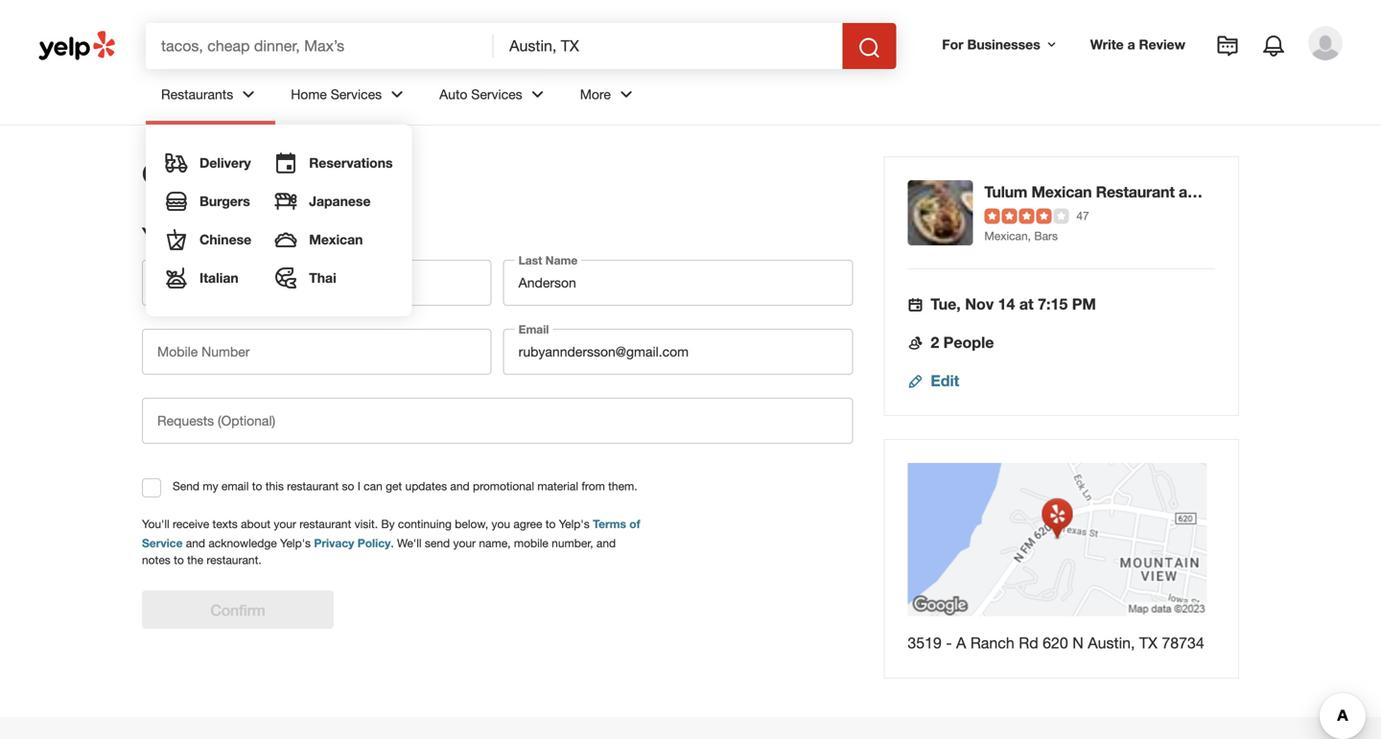 Task type: describe. For each thing, give the bounding box(es) containing it.
businesses
[[968, 36, 1041, 52]]

terms of service link
[[142, 516, 641, 551]]

4 star rating image
[[985, 209, 1069, 224]]

agree
[[514, 518, 543, 531]]

updates
[[405, 480, 447, 493]]

24 thai v2 image
[[275, 267, 298, 290]]

your inside . we'll send your name, mobile number, and notes to the restaurant.
[[453, 537, 476, 550]]

your
[[142, 224, 174, 242]]

to inside . we'll send your name, mobile number, and notes to the restaurant.
[[174, 554, 184, 567]]

tue, nov 14 at 7:15 pm
[[931, 295, 1097, 313]]

this
[[266, 480, 284, 493]]

and acknowledge yelp's privacy policy
[[183, 537, 391, 550]]

reservations
[[309, 155, 393, 171]]

restaurant
[[1096, 183, 1175, 201]]

pm
[[1072, 295, 1097, 313]]

burgers
[[200, 193, 250, 209]]

japanese
[[309, 193, 371, 209]]

confirm
[[142, 157, 242, 190]]

mobile number
[[157, 344, 250, 360]]

3519 - a ranch rd 620 n austin, tx 78734
[[908, 635, 1205, 653]]

  text field for last name
[[503, 260, 853, 306]]

notes
[[142, 554, 171, 567]]

continuing
[[398, 518, 452, 531]]

for businesses
[[943, 36, 1041, 52]]

policy
[[358, 537, 391, 550]]

edit
[[931, 372, 960, 390]]

last name
[[519, 254, 578, 267]]

ranch
[[971, 635, 1015, 653]]

name,
[[479, 537, 511, 550]]

bars
[[1035, 229, 1058, 243]]

the
[[187, 554, 203, 567]]

. we'll send your name, mobile number, and notes to the restaurant.
[[142, 537, 616, 567]]

email
[[519, 323, 549, 336]]

terms
[[593, 518, 627, 531]]

chinese link
[[157, 221, 259, 259]]

24 mexican v2 image
[[275, 228, 298, 251]]

  text field
[[142, 398, 853, 444]]

you'll receive texts about your restaurant visit. by continuing below, you agree to yelp's
[[142, 518, 593, 531]]

terms of service
[[142, 518, 641, 550]]

from
[[582, 480, 605, 493]]

number
[[202, 344, 250, 360]]

visit.
[[355, 518, 378, 531]]

restaurant for your
[[300, 518, 351, 531]]

.
[[391, 537, 394, 550]]

16 groups v2 image
[[908, 336, 923, 351]]

and inside . we'll send your name, mobile number, and notes to the restaurant.
[[597, 537, 616, 550]]

auto services
[[440, 86, 523, 102]]

1 vertical spatial yelp's
[[280, 537, 311, 550]]

2 people
[[931, 333, 994, 352]]

24 sushi v2 image
[[275, 190, 298, 213]]

auto services link
[[424, 69, 565, 125]]

about
[[241, 518, 271, 531]]

-
[[946, 635, 952, 653]]

my
[[203, 480, 218, 493]]

tulum mexican restaurant and tequila bar
[[985, 183, 1290, 201]]

you'll
[[142, 518, 170, 531]]

mobile
[[157, 344, 198, 360]]

of
[[630, 518, 641, 531]]

delivery link
[[157, 144, 259, 182]]

24 delivery v2 image
[[165, 152, 188, 175]]

more
[[580, 86, 611, 102]]

service
[[142, 537, 183, 550]]

tulum mexican restaurant and tequila bar link
[[985, 180, 1290, 203]]

mexican for mexican , bars
[[985, 229, 1028, 243]]

get
[[386, 480, 402, 493]]

24 chevron down v2 image for home services
[[386, 83, 409, 106]]

email
[[222, 480, 249, 493]]

acknowledge
[[209, 537, 277, 550]]

24 reservations v2 image
[[275, 152, 298, 175]]

write
[[1091, 36, 1124, 52]]

them.
[[609, 480, 638, 493]]

for businesses button
[[935, 27, 1068, 62]]

a
[[1128, 36, 1136, 52]]

24 chevron down v2 image for restaurants
[[237, 83, 260, 106]]

reservations link
[[267, 144, 401, 182]]

24 chinese v2 image
[[165, 228, 188, 251]]

privacy policy link
[[314, 535, 391, 551]]

16 chevron down v2 image
[[1045, 37, 1060, 52]]

2 horizontal spatial mexican
[[1032, 183, 1092, 201]]

search image
[[858, 36, 881, 59]]



Task type: locate. For each thing, give the bounding box(es) containing it.
tue,
[[931, 295, 961, 313]]

to right agree
[[546, 518, 556, 531]]

can
[[364, 480, 383, 493]]

a
[[957, 635, 967, 653]]

24 burgers v2 image
[[165, 190, 188, 213]]

italian link
[[157, 259, 259, 297]]

1 24 chevron down v2 image from the left
[[527, 83, 550, 106]]

None search field
[[146, 23, 900, 69]]

2 24 chevron down v2 image from the left
[[615, 83, 638, 106]]

None field
[[161, 36, 479, 57], [510, 36, 827, 57]]

to left the
[[174, 554, 184, 567]]

78734
[[1162, 635, 1205, 653]]

delivery
[[200, 155, 251, 171]]

7:15
[[1038, 295, 1068, 313]]

2   text field from the left
[[503, 260, 853, 306]]

  email field
[[503, 329, 853, 375]]

,
[[1028, 229, 1032, 243]]

restaurant.
[[207, 554, 262, 567]]

and left tequila
[[1179, 183, 1206, 201]]

mexican link
[[267, 221, 401, 259]]

requests
[[157, 413, 214, 429]]

mexican , bars
[[985, 229, 1058, 243]]

i
[[358, 480, 361, 493]]

24 chevron down v2 image inside the restaurants link
[[237, 83, 260, 106]]

2
[[931, 333, 940, 352]]

write a review link
[[1083, 27, 1194, 62]]

austin,
[[1088, 635, 1136, 653]]

name right last
[[546, 254, 578, 267]]

mexican up '47'
[[1032, 183, 1092, 201]]

Find text field
[[161, 36, 479, 57]]

1 none field from the left
[[161, 36, 479, 57]]

(optional)
[[218, 413, 276, 429]]

mexican down japanese link
[[309, 232, 363, 248]]

none field near
[[510, 36, 827, 57]]

2 name from the left
[[546, 254, 578, 267]]

we'll
[[397, 537, 422, 550]]

16 pencil v2 image
[[908, 374, 923, 390]]

send
[[173, 480, 200, 493]]

first name
[[157, 254, 217, 267]]

you
[[492, 518, 511, 531]]

none field up the home
[[161, 36, 479, 57]]

0 horizontal spatial name
[[185, 254, 217, 267]]

mexican inside the categories element
[[985, 229, 1028, 243]]

3519
[[908, 635, 942, 653]]

name up italian
[[185, 254, 217, 267]]

nov
[[966, 295, 994, 313]]

home
[[291, 86, 327, 102]]

information
[[178, 224, 261, 242]]

  text field for first name
[[142, 260, 492, 306]]

24 chevron down v2 image inside more link
[[615, 83, 638, 106]]

1 24 chevron down v2 image from the left
[[237, 83, 260, 106]]

2 none field from the left
[[510, 36, 827, 57]]

Near text field
[[510, 36, 827, 57]]

restaurant up privacy
[[300, 518, 351, 531]]

notifications image
[[1263, 35, 1286, 58]]

write a review
[[1091, 36, 1186, 52]]

projects image
[[1217, 35, 1240, 58]]

0 horizontal spatial your
[[274, 518, 296, 531]]

1   text field from the left
[[142, 260, 492, 306]]

0 horizontal spatial mexican
[[309, 232, 363, 248]]

restaurant
[[287, 480, 339, 493], [300, 518, 351, 531]]

to
[[252, 480, 262, 493], [546, 518, 556, 531], [174, 554, 184, 567]]

services right auto
[[471, 86, 523, 102]]

at
[[1020, 295, 1034, 313]]

home services
[[291, 86, 382, 102]]

0 vertical spatial to
[[252, 480, 262, 493]]

0 vertical spatial yelp's
[[559, 518, 590, 531]]

material
[[538, 480, 579, 493]]

none field find
[[161, 36, 479, 57]]

none field up more link
[[510, 36, 827, 57]]

0 horizontal spatial   text field
[[142, 260, 492, 306]]

1 vertical spatial your
[[453, 537, 476, 550]]

name for first name
[[185, 254, 217, 267]]

privacy
[[314, 537, 354, 550]]

japanese link
[[267, 182, 401, 221]]

thai link
[[267, 259, 401, 297]]

1 horizontal spatial services
[[471, 86, 523, 102]]

texts
[[213, 518, 238, 531]]

24 chevron down v2 image inside home services link
[[386, 83, 409, 106]]

0 horizontal spatial none field
[[161, 36, 479, 57]]

number,
[[552, 537, 594, 550]]

2 services from the left
[[471, 86, 523, 102]]

1 name from the left
[[185, 254, 217, 267]]

tulum
[[985, 183, 1028, 201]]

0 horizontal spatial 24 chevron down v2 image
[[527, 83, 550, 106]]

your down "below,"
[[453, 537, 476, 550]]

yelp's left privacy
[[280, 537, 311, 550]]

review
[[1140, 36, 1186, 52]]

send
[[425, 537, 450, 550]]

  telephone field
[[142, 329, 492, 375]]

send my email to this restaurant so i can get updates and promotional material from them.
[[173, 480, 638, 493]]

thai
[[309, 270, 337, 286]]

and down terms on the bottom left of page
[[597, 537, 616, 550]]

to left this
[[252, 480, 262, 493]]

2 24 chevron down v2 image from the left
[[386, 83, 409, 106]]

receive
[[173, 518, 209, 531]]

mexican down 4 star rating image
[[985, 229, 1028, 243]]

0 vertical spatial your
[[274, 518, 296, 531]]

2 horizontal spatial to
[[546, 518, 556, 531]]

24 chevron down v2 image right restaurants
[[237, 83, 260, 106]]

1 services from the left
[[331, 86, 382, 102]]

24 chevron down v2 image
[[527, 83, 550, 106], [615, 83, 638, 106]]

24 chevron down v2 image
[[237, 83, 260, 106], [386, 83, 409, 106]]

more link
[[565, 69, 653, 125]]

edit link
[[908, 372, 960, 390]]

1 horizontal spatial your
[[453, 537, 476, 550]]

last
[[519, 254, 542, 267]]

0 horizontal spatial to
[[174, 554, 184, 567]]

map image
[[908, 463, 1207, 617]]

requests (optional)
[[157, 413, 276, 429]]

first
[[157, 254, 182, 267]]

yelp's up number,
[[559, 518, 590, 531]]

services
[[331, 86, 382, 102], [471, 86, 523, 102]]

restaurant for this
[[287, 480, 339, 493]]

2 vertical spatial to
[[174, 554, 184, 567]]

1 horizontal spatial   text field
[[503, 260, 853, 306]]

services right the home
[[331, 86, 382, 102]]

restaurants
[[161, 86, 233, 102]]

1 horizontal spatial to
[[252, 480, 262, 493]]

0 horizontal spatial services
[[331, 86, 382, 102]]

name
[[185, 254, 217, 267], [546, 254, 578, 267]]

home services link
[[276, 69, 424, 125]]

and right updates
[[450, 480, 470, 493]]

mobile
[[514, 537, 549, 550]]

tequila
[[1210, 183, 1260, 201]]

bar
[[1265, 183, 1290, 201]]

24 italian v2 image
[[165, 267, 188, 290]]

24 chevron down v2 image left auto
[[386, 83, 409, 106]]

reservation
[[249, 157, 398, 190]]

people
[[944, 333, 994, 352]]

categories element
[[985, 226, 1058, 244]]

0 horizontal spatial yelp's
[[280, 537, 311, 550]]

burgers link
[[157, 182, 259, 221]]

user actions element
[[927, 24, 1370, 142]]

your
[[274, 518, 296, 531], [453, 537, 476, 550]]

and up the
[[186, 537, 205, 550]]

your up "and acknowledge yelp's privacy policy"
[[274, 518, 296, 531]]

your information
[[142, 224, 261, 242]]

620
[[1043, 635, 1069, 653]]

0 vertical spatial restaurant
[[287, 480, 339, 493]]

by
[[381, 518, 395, 531]]

47
[[1077, 209, 1090, 223]]

24 chevron down v2 image inside auto services link
[[527, 83, 550, 106]]

24 chevron down v2 image for more
[[615, 83, 638, 106]]

1 horizontal spatial 24 chevron down v2 image
[[615, 83, 638, 106]]

1 horizontal spatial yelp's
[[559, 518, 590, 531]]

24 chevron down v2 image right "auto services"
[[527, 83, 550, 106]]

confirm reservation
[[142, 157, 398, 190]]

services for auto services
[[471, 86, 523, 102]]

24 chevron down v2 image for auto services
[[527, 83, 550, 106]]

services for home services
[[331, 86, 382, 102]]

name for last name
[[546, 254, 578, 267]]

1 horizontal spatial none field
[[510, 36, 827, 57]]

1 vertical spatial to
[[546, 518, 556, 531]]

1 horizontal spatial 24 chevron down v2 image
[[386, 83, 409, 106]]

24 chevron down v2 image right more
[[615, 83, 638, 106]]

so
[[342, 480, 354, 493]]

1 vertical spatial restaurant
[[300, 518, 351, 531]]

for
[[943, 36, 964, 52]]

auto
[[440, 86, 468, 102]]

mexican for mexican
[[309, 232, 363, 248]]

restaurants link
[[146, 69, 276, 125]]

16 reservation v2 image
[[908, 297, 923, 313]]

0 horizontal spatial 24 chevron down v2 image
[[237, 83, 260, 106]]

1 horizontal spatial name
[[546, 254, 578, 267]]

  text field
[[142, 260, 492, 306], [503, 260, 853, 306]]

1 horizontal spatial mexican
[[985, 229, 1028, 243]]

restaurant left so on the left bottom of page
[[287, 480, 339, 493]]



Task type: vqa. For each thing, say whether or not it's contained in the screenshot.
"Mark S. in San Diego" image
no



